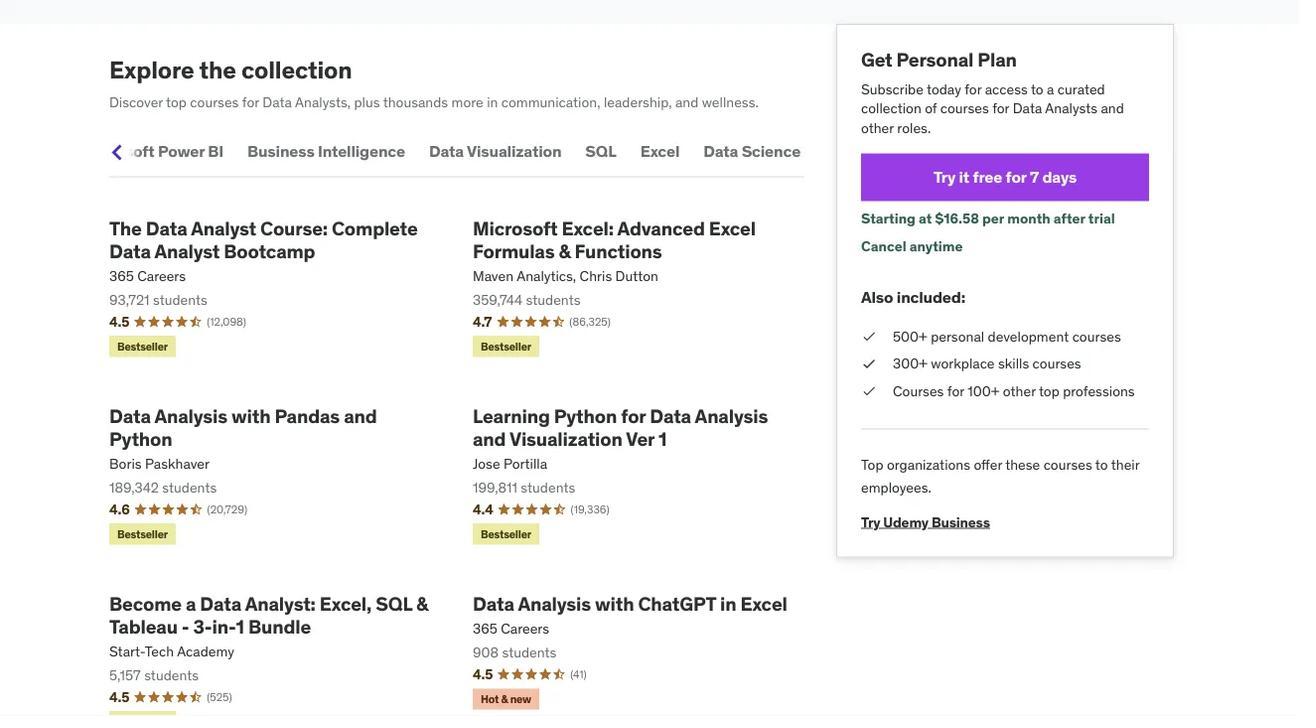 Task type: vqa. For each thing, say whether or not it's contained in the screenshot.


Task type: locate. For each thing, give the bounding box(es) containing it.
students right 908
[[502, 643, 557, 661]]

1 horizontal spatial microsoft
[[473, 216, 558, 240]]

top right discover
[[166, 93, 187, 111]]

(19,336)
[[571, 502, 610, 516]]

0 vertical spatial sql
[[586, 141, 617, 161]]

analyst
[[191, 216, 256, 240], [154, 239, 220, 263]]

0 horizontal spatial careers
[[137, 267, 186, 285]]

skills
[[999, 355, 1030, 373]]

0 vertical spatial 365
[[109, 267, 134, 285]]

1 vertical spatial top
[[1039, 382, 1060, 400]]

1 vertical spatial microsoft
[[473, 216, 558, 240]]

business down analysts,
[[247, 141, 315, 161]]

1 inside learning python for data analysis and visualization ver 1 jose portilla 199,811 students
[[659, 427, 667, 451]]

1 vertical spatial with
[[595, 592, 634, 616]]

300+
[[893, 355, 928, 373]]

the data analyst course: complete data analyst bootcamp 365 careers 93,721 students
[[109, 216, 418, 308]]

1 vertical spatial 4.5
[[473, 665, 493, 683]]

anytime
[[910, 237, 963, 255]]

sql right excel,
[[376, 592, 412, 616]]

&
[[559, 239, 571, 263], [416, 592, 428, 616], [501, 692, 508, 706]]

students
[[153, 290, 208, 308], [526, 290, 581, 308], [162, 478, 217, 496], [521, 478, 576, 496], [502, 643, 557, 661], [144, 666, 199, 684]]

and left wellness.
[[676, 93, 699, 111]]

and right 'pandas'
[[344, 404, 377, 428]]

python up "boris"
[[109, 427, 172, 451]]

& right hot
[[501, 692, 508, 706]]

1 vertical spatial collection
[[862, 99, 922, 117]]

0 vertical spatial in
[[487, 93, 498, 111]]

tab navigation element
[[79, 128, 805, 177]]

(41)
[[571, 668, 587, 681]]

dutton
[[616, 267, 659, 285]]

bestseller down 93,721
[[117, 339, 168, 353]]

try left udemy
[[862, 513, 881, 531]]

analysis inside data analysis with pandas and python boris paskhaver 189,342 students
[[154, 404, 228, 428]]

0 vertical spatial careers
[[137, 267, 186, 285]]

students right 93,721
[[153, 290, 208, 308]]

microsoft down discover
[[83, 141, 155, 161]]

0 vertical spatial a
[[1047, 80, 1055, 98]]

try left it
[[934, 167, 956, 187]]

86325 reviews element
[[570, 314, 611, 329]]

1 horizontal spatial sql
[[586, 141, 617, 161]]

the
[[109, 216, 142, 240]]

1 vertical spatial careers
[[501, 620, 550, 638]]

0 vertical spatial collection
[[241, 55, 352, 85]]

0 vertical spatial business
[[247, 141, 315, 161]]

0 horizontal spatial &
[[416, 592, 428, 616]]

microsoft
[[83, 141, 155, 161], [473, 216, 558, 240]]

included:
[[897, 287, 966, 307]]

business
[[247, 141, 315, 161], [932, 513, 991, 531]]

1 horizontal spatial to
[[1096, 456, 1109, 474]]

analysis up (41)
[[518, 592, 591, 616]]

students inside data analysis with pandas and python boris paskhaver 189,342 students
[[162, 478, 217, 496]]

analysts
[[1046, 99, 1098, 117]]

1 horizontal spatial a
[[1047, 80, 1055, 98]]

a inside become a data analyst: excel, sql & tableau - 3-in-1 bundle start-tech academy 5,157 students
[[186, 592, 196, 616]]

1 horizontal spatial with
[[595, 592, 634, 616]]

4.5 for 908
[[473, 665, 493, 683]]

data inside explore the collection discover top courses for data analysts, plus thousands more in communication, leadership, and wellness.
[[263, 93, 292, 111]]

analyst right the
[[154, 239, 220, 263]]

starting
[[862, 210, 916, 228]]

1 horizontal spatial 365
[[473, 620, 498, 638]]

525 reviews element
[[207, 690, 232, 705]]

top left professions
[[1039, 382, 1060, 400]]

4.5 for 365
[[109, 312, 129, 330]]

with left chatgpt
[[595, 592, 634, 616]]

xsmall image for 300+
[[862, 354, 877, 374]]

2 horizontal spatial analysis
[[695, 404, 768, 428]]

get
[[862, 48, 893, 72]]

more
[[452, 93, 484, 111]]

data analysis with chatgpt in excel 365 careers 908 students
[[473, 592, 788, 661]]

students down analytics,
[[526, 290, 581, 308]]

other left roles. at the top right of page
[[862, 119, 894, 137]]

try it free for 7 days link
[[862, 154, 1150, 201]]

collection down subscribe
[[862, 99, 922, 117]]

and up the jose on the bottom
[[473, 427, 506, 451]]

excel inside data analysis with chatgpt in excel 365 careers 908 students
[[741, 592, 788, 616]]

top for 100+
[[1039, 382, 1060, 400]]

in right chatgpt
[[720, 592, 737, 616]]

1 right 3-
[[236, 614, 244, 638]]

xsmall image
[[862, 354, 877, 374], [862, 382, 877, 401]]

python inside learning python for data analysis and visualization ver 1 jose portilla 199,811 students
[[554, 404, 617, 428]]

collection up analysts,
[[241, 55, 352, 85]]

365 inside data analysis with chatgpt in excel 365 careers 908 students
[[473, 620, 498, 638]]

1 horizontal spatial analysis
[[518, 592, 591, 616]]

excel button
[[637, 128, 684, 175]]

0 horizontal spatial business
[[247, 141, 315, 161]]

students inside the data analyst course: complete data analyst bootcamp 365 careers 93,721 students
[[153, 290, 208, 308]]

data analysis with pandas and python link
[[109, 404, 441, 451]]

2 vertical spatial &
[[501, 692, 508, 706]]

in-
[[212, 614, 236, 638]]

wellness.
[[702, 93, 759, 111]]

courses inside "get personal plan subscribe today for access to a curated collection of courses for data analysts and other roles."
[[941, 99, 989, 117]]

0 vertical spatial with
[[232, 404, 271, 428]]

today
[[927, 80, 962, 98]]

1 vertical spatial excel
[[709, 216, 756, 240]]

courses down the
[[190, 93, 239, 111]]

also included:
[[862, 287, 966, 307]]

thousands
[[383, 93, 448, 111]]

xsmall image
[[862, 327, 877, 346]]

in right more
[[487, 93, 498, 111]]

bestseller down 4.7
[[481, 339, 532, 353]]

4.5 down 93,721
[[109, 312, 129, 330]]

0 vertical spatial to
[[1031, 80, 1044, 98]]

with inside data analysis with chatgpt in excel 365 careers 908 students
[[595, 592, 634, 616]]

to right "access" on the top right of the page
[[1031, 80, 1044, 98]]

0 horizontal spatial sql
[[376, 592, 412, 616]]

0 vertical spatial excel
[[641, 141, 680, 161]]

boris
[[109, 455, 142, 473]]

& inside microsoft excel: advanced excel formulas & functions maven analytics, chris dutton 359,744 students
[[559, 239, 571, 263]]

(525)
[[207, 690, 232, 704]]

python left ver on the bottom of page
[[554, 404, 617, 428]]

0 vertical spatial &
[[559, 239, 571, 263]]

access
[[985, 80, 1028, 98]]

analysis for excel
[[518, 592, 591, 616]]

0 vertical spatial xsmall image
[[862, 354, 877, 374]]

xsmall image left courses
[[862, 382, 877, 401]]

1 horizontal spatial collection
[[862, 99, 922, 117]]

1 vertical spatial to
[[1096, 456, 1109, 474]]

1 vertical spatial xsmall image
[[862, 382, 877, 401]]

365 up 908
[[473, 620, 498, 638]]

microsoft inside microsoft excel: advanced excel formulas & functions maven analytics, chris dutton 359,744 students
[[473, 216, 558, 240]]

2 xsmall image from the top
[[862, 382, 877, 401]]

data inside become a data analyst: excel, sql & tableau - 3-in-1 bundle start-tech academy 5,157 students
[[200, 592, 242, 616]]

also
[[862, 287, 894, 307]]

1 vertical spatial in
[[720, 592, 737, 616]]

to left their
[[1096, 456, 1109, 474]]

business inside button
[[247, 141, 315, 161]]

1 horizontal spatial business
[[932, 513, 991, 531]]

excel right chatgpt
[[741, 592, 788, 616]]

to inside top organizations offer these courses to their employees.
[[1096, 456, 1109, 474]]

0 horizontal spatial collection
[[241, 55, 352, 85]]

microsoft inside button
[[83, 141, 155, 161]]

1 vertical spatial sql
[[376, 592, 412, 616]]

visualization inside button
[[467, 141, 562, 161]]

careers inside data analysis with chatgpt in excel 365 careers 908 students
[[501, 620, 550, 638]]

sql left excel "button"
[[586, 141, 617, 161]]

analysts,
[[295, 93, 351, 111]]

0 vertical spatial visualization
[[467, 141, 562, 161]]

analysis
[[154, 404, 228, 428], [695, 404, 768, 428], [518, 592, 591, 616]]

analysis up paskhaver on the left bottom
[[154, 404, 228, 428]]

0 horizontal spatial with
[[232, 404, 271, 428]]

new
[[510, 692, 532, 706]]

top inside explore the collection discover top courses for data analysts, plus thousands more in communication, leadership, and wellness.
[[166, 93, 187, 111]]

course:
[[260, 216, 328, 240]]

tableau
[[109, 614, 178, 638]]

189,342
[[109, 478, 159, 496]]

analyst left course:
[[191, 216, 256, 240]]

sql button
[[582, 128, 621, 175]]

intelligence
[[318, 141, 405, 161]]

plan
[[978, 48, 1017, 72]]

plus
[[354, 93, 380, 111]]

1 vertical spatial other
[[1003, 382, 1036, 400]]

try it free for 7 days
[[934, 167, 1077, 187]]

curated
[[1058, 80, 1106, 98]]

0 horizontal spatial in
[[487, 93, 498, 111]]

courses right these
[[1044, 456, 1093, 474]]

1 vertical spatial 365
[[473, 620, 498, 638]]

chris
[[580, 267, 612, 285]]

courses down today
[[941, 99, 989, 117]]

month
[[1008, 210, 1051, 228]]

1 vertical spatial visualization
[[510, 427, 623, 451]]

1 horizontal spatial 1
[[659, 427, 667, 451]]

0 horizontal spatial other
[[862, 119, 894, 137]]

students down tech
[[144, 666, 199, 684]]

$16.58
[[936, 210, 980, 228]]

students down portilla
[[521, 478, 576, 496]]

0 horizontal spatial microsoft
[[83, 141, 155, 161]]

data analysis with pandas and python boris paskhaver 189,342 students
[[109, 404, 377, 496]]

2 vertical spatial excel
[[741, 592, 788, 616]]

excel inside microsoft excel: advanced excel formulas & functions maven analytics, chris dutton 359,744 students
[[709, 216, 756, 240]]

0 horizontal spatial analysis
[[154, 404, 228, 428]]

visualization down 'communication,'
[[467, 141, 562, 161]]

microsoft power bi button
[[79, 128, 228, 175]]

0 horizontal spatial try
[[862, 513, 881, 531]]

in inside data analysis with chatgpt in excel 365 careers 908 students
[[720, 592, 737, 616]]

0 horizontal spatial 365
[[109, 267, 134, 285]]

with left 'pandas'
[[232, 404, 271, 428]]

& right excel,
[[416, 592, 428, 616]]

visualization up portilla
[[510, 427, 623, 451]]

data
[[263, 93, 292, 111], [1013, 99, 1043, 117], [429, 141, 464, 161], [704, 141, 739, 161], [146, 216, 187, 240], [109, 239, 151, 263], [109, 404, 151, 428], [650, 404, 692, 428], [200, 592, 242, 616], [473, 592, 514, 616]]

1 horizontal spatial try
[[934, 167, 956, 187]]

data inside data analysis with pandas and python boris paskhaver 189,342 students
[[109, 404, 151, 428]]

sql
[[586, 141, 617, 161], [376, 592, 412, 616]]

1 vertical spatial business
[[932, 513, 991, 531]]

organizations
[[887, 456, 971, 474]]

jose
[[473, 455, 500, 473]]

collection
[[241, 55, 352, 85], [862, 99, 922, 117]]

1 horizontal spatial python
[[554, 404, 617, 428]]

the data analyst course: complete data analyst bootcamp link
[[109, 216, 441, 263]]

300+ workplace skills courses
[[893, 355, 1082, 373]]

a left in-
[[186, 592, 196, 616]]

0 horizontal spatial to
[[1031, 80, 1044, 98]]

1 vertical spatial 1
[[236, 614, 244, 638]]

with for pandas
[[232, 404, 271, 428]]

students inside learning python for data analysis and visualization ver 1 jose portilla 199,811 students
[[521, 478, 576, 496]]

and down curated
[[1101, 99, 1125, 117]]

365 up 93,721
[[109, 267, 134, 285]]

1 right ver on the bottom of page
[[659, 427, 667, 451]]

19336 reviews element
[[571, 502, 610, 517]]

xsmall image down xsmall image
[[862, 354, 877, 374]]

bestseller down 4.4
[[481, 527, 532, 541]]

0 vertical spatial 1
[[659, 427, 667, 451]]

-
[[182, 614, 189, 638]]

top for collection
[[166, 93, 187, 111]]

1 xsmall image from the top
[[862, 354, 877, 374]]

data science
[[704, 141, 801, 161]]

careers
[[137, 267, 186, 285], [501, 620, 550, 638]]

analysis inside data analysis with chatgpt in excel 365 careers 908 students
[[518, 592, 591, 616]]

and inside data analysis with pandas and python boris paskhaver 189,342 students
[[344, 404, 377, 428]]

courses inside top organizations offer these courses to their employees.
[[1044, 456, 1093, 474]]

1 vertical spatial try
[[862, 513, 881, 531]]

with inside data analysis with pandas and python boris paskhaver 189,342 students
[[232, 404, 271, 428]]

a up "analysts" in the top right of the page
[[1047, 80, 1055, 98]]

bestseller down 4.6
[[117, 527, 168, 541]]

0 vertical spatial microsoft
[[83, 141, 155, 161]]

0 vertical spatial top
[[166, 93, 187, 111]]

908
[[473, 643, 499, 661]]

learning
[[473, 404, 550, 428]]

explore
[[109, 55, 194, 85]]

starting at $16.58 per month after trial cancel anytime
[[862, 210, 1116, 255]]

0 vertical spatial other
[[862, 119, 894, 137]]

for
[[965, 80, 982, 98], [242, 93, 259, 111], [993, 99, 1010, 117], [1006, 167, 1027, 187], [948, 382, 965, 400], [621, 404, 646, 428]]

careers up 93,721
[[137, 267, 186, 285]]

excel down leadership,
[[641, 141, 680, 161]]

microsoft up maven
[[473, 216, 558, 240]]

0 vertical spatial try
[[934, 167, 956, 187]]

bestseller
[[117, 339, 168, 353], [481, 339, 532, 353], [117, 527, 168, 541], [481, 527, 532, 541]]

try udemy business
[[862, 513, 991, 531]]

1 vertical spatial &
[[416, 592, 428, 616]]

2 horizontal spatial &
[[559, 239, 571, 263]]

courses
[[190, 93, 239, 111], [941, 99, 989, 117], [1073, 327, 1122, 345], [1033, 355, 1082, 373], [1044, 456, 1093, 474]]

0 horizontal spatial 1
[[236, 614, 244, 638]]

business right udemy
[[932, 513, 991, 531]]

for inside learning python for data analysis and visualization ver 1 jose portilla 199,811 students
[[621, 404, 646, 428]]

of
[[925, 99, 937, 117]]

paskhaver
[[145, 455, 210, 473]]

data inside "get personal plan subscribe today for access to a curated collection of courses for data analysts and other roles."
[[1013, 99, 1043, 117]]

4.5 down 908
[[473, 665, 493, 683]]

try udemy business link
[[862, 498, 991, 531]]

1 horizontal spatial top
[[1039, 382, 1060, 400]]

bestseller for functions
[[481, 339, 532, 353]]

1 vertical spatial a
[[186, 592, 196, 616]]

students down paskhaver on the left bottom
[[162, 478, 217, 496]]

1
[[659, 427, 667, 451], [236, 614, 244, 638]]

analysis right ver on the bottom of page
[[695, 404, 768, 428]]

to
[[1031, 80, 1044, 98], [1096, 456, 1109, 474]]

& up analytics,
[[559, 239, 571, 263]]

0 horizontal spatial top
[[166, 93, 187, 111]]

days
[[1043, 167, 1077, 187]]

4.5 down 5,157
[[109, 688, 129, 706]]

excel right advanced
[[709, 216, 756, 240]]

xsmall image for courses
[[862, 382, 877, 401]]

1 horizontal spatial in
[[720, 592, 737, 616]]

top
[[166, 93, 187, 111], [1039, 382, 1060, 400]]

2 vertical spatial 4.5
[[109, 688, 129, 706]]

sql inside button
[[586, 141, 617, 161]]

students inside microsoft excel: advanced excel formulas & functions maven analytics, chris dutton 359,744 students
[[526, 290, 581, 308]]

0 horizontal spatial a
[[186, 592, 196, 616]]

data inside data analysis with chatgpt in excel 365 careers 908 students
[[473, 592, 514, 616]]

1 horizontal spatial careers
[[501, 620, 550, 638]]

199,811
[[473, 478, 518, 496]]

0 horizontal spatial python
[[109, 427, 172, 451]]

0 vertical spatial 4.5
[[109, 312, 129, 330]]

other down skills
[[1003, 382, 1036, 400]]

development
[[988, 327, 1069, 345]]

bestseller for visualization
[[481, 527, 532, 541]]

careers up new
[[501, 620, 550, 638]]



Task type: describe. For each thing, give the bounding box(es) containing it.
learning python for data analysis and visualization ver 1 jose portilla 199,811 students
[[473, 404, 768, 496]]

pandas
[[275, 404, 340, 428]]

courses
[[893, 382, 944, 400]]

udemy
[[884, 513, 929, 531]]

top organizations offer these courses to their employees.
[[862, 456, 1140, 496]]

after
[[1054, 210, 1086, 228]]

offer
[[974, 456, 1003, 474]]

become a data analyst: excel, sql & tableau - 3-in-1 bundle start-tech academy 5,157 students
[[109, 592, 428, 684]]

start-
[[109, 643, 145, 660]]

become
[[109, 592, 182, 616]]

to inside "get personal plan subscribe today for access to a curated collection of courses for data analysts and other roles."
[[1031, 80, 1044, 98]]

data analysis with chatgpt in excel link
[[473, 592, 805, 616]]

free
[[973, 167, 1003, 187]]

subscribe
[[862, 80, 924, 98]]

excel inside "button"
[[641, 141, 680, 161]]

and inside explore the collection discover top courses for data analysts, plus thousands more in communication, leadership, and wellness.
[[676, 93, 699, 111]]

100+
[[968, 382, 1000, 400]]

courses up professions
[[1073, 327, 1122, 345]]

cancel
[[862, 237, 907, 255]]

top
[[862, 456, 884, 474]]

and inside "get personal plan subscribe today for access to a curated collection of courses for data analysts and other roles."
[[1101, 99, 1125, 117]]

ver
[[626, 427, 655, 451]]

collection inside "get personal plan subscribe today for access to a curated collection of courses for data analysts and other roles."
[[862, 99, 922, 117]]

1 horizontal spatial other
[[1003, 382, 1036, 400]]

bi
[[208, 141, 224, 161]]

workplace
[[931, 355, 995, 373]]

data inside learning python for data analysis and visualization ver 1 jose portilla 199,811 students
[[650, 404, 692, 428]]

and inside learning python for data analysis and visualization ver 1 jose portilla 199,811 students
[[473, 427, 506, 451]]

complete
[[332, 216, 418, 240]]

analysis for python
[[154, 404, 228, 428]]

other inside "get personal plan subscribe today for access to a curated collection of courses for data analysts and other roles."
[[862, 119, 894, 137]]

analytics,
[[517, 267, 577, 285]]

hot
[[481, 692, 499, 706]]

discover
[[109, 93, 163, 111]]

7
[[1030, 167, 1039, 187]]

per
[[983, 210, 1005, 228]]

(86,325)
[[570, 315, 611, 328]]

business intelligence button
[[243, 128, 409, 175]]

bundle
[[248, 614, 311, 638]]

personal
[[931, 327, 985, 345]]

try for try udemy business
[[862, 513, 881, 531]]

tech
[[145, 643, 174, 660]]

become a data analyst: excel, sql & tableau - 3-in-1 bundle link
[[109, 592, 441, 638]]

courses inside explore the collection discover top courses for data analysts, plus thousands more in communication, leadership, and wellness.
[[190, 93, 239, 111]]

visualization inside learning python for data analysis and visualization ver 1 jose portilla 199,811 students
[[510, 427, 623, 451]]

maven
[[473, 267, 514, 285]]

students inside become a data analyst: excel, sql & tableau - 3-in-1 bundle start-tech academy 5,157 students
[[144, 666, 199, 684]]

in inside explore the collection discover top courses for data analysts, plus thousands more in communication, leadership, and wellness.
[[487, 93, 498, 111]]

(12,098)
[[207, 315, 246, 328]]

excel:
[[562, 216, 614, 240]]

a inside "get personal plan subscribe today for access to a curated collection of courses for data analysts and other roles."
[[1047, 80, 1055, 98]]

1 inside become a data analyst: excel, sql & tableau - 3-in-1 bundle start-tech academy 5,157 students
[[236, 614, 244, 638]]

analysis inside learning python for data analysis and visualization ver 1 jose portilla 199,811 students
[[695, 404, 768, 428]]

microsoft excel: advanced excel formulas & functions maven analytics, chris dutton 359,744 students
[[473, 216, 756, 308]]

data visualization button
[[425, 128, 566, 175]]

4.7
[[473, 312, 492, 330]]

at
[[919, 210, 932, 228]]

previous image
[[101, 137, 133, 169]]

chatgpt
[[638, 592, 716, 616]]

business intelligence
[[247, 141, 405, 161]]

12098 reviews element
[[207, 314, 246, 329]]

500+
[[893, 327, 928, 345]]

5,157
[[109, 666, 141, 684]]

try for try it free for 7 days
[[934, 167, 956, 187]]

microsoft power bi
[[83, 141, 224, 161]]

41 reviews element
[[571, 667, 587, 682]]

4.6
[[109, 500, 130, 518]]

formulas
[[473, 239, 555, 263]]

courses down development
[[1033, 355, 1082, 373]]

sql inside become a data analyst: excel, sql & tableau - 3-in-1 bundle start-tech academy 5,157 students
[[376, 592, 412, 616]]

the
[[199, 55, 236, 85]]

professions
[[1063, 382, 1135, 400]]

bootcamp
[[224, 239, 315, 263]]

portilla
[[504, 455, 548, 473]]

these
[[1006, 456, 1041, 474]]

data visualization
[[429, 141, 562, 161]]

courses for 100+ other top professions
[[893, 382, 1135, 400]]

microsoft for excel:
[[473, 216, 558, 240]]

hot & new
[[481, 692, 532, 706]]

python inside data analysis with pandas and python boris paskhaver 189,342 students
[[109, 427, 172, 451]]

careers inside the data analyst course: complete data analyst bootcamp 365 careers 93,721 students
[[137, 267, 186, 285]]

93,721
[[109, 290, 150, 308]]

roles.
[[898, 119, 931, 137]]

bestseller for analyst
[[117, 339, 168, 353]]

it
[[959, 167, 970, 187]]

for inside explore the collection discover top courses for data analysts, plus thousands more in communication, leadership, and wellness.
[[242, 93, 259, 111]]

analyst:
[[245, 592, 316, 616]]

500+ personal development courses
[[893, 327, 1122, 345]]

4.5 for -
[[109, 688, 129, 706]]

advanced
[[618, 216, 705, 240]]

microsoft excel: advanced excel formulas & functions link
[[473, 216, 805, 263]]

& inside become a data analyst: excel, sql & tableau - 3-in-1 bundle start-tech academy 5,157 students
[[416, 592, 428, 616]]

bestseller for boris
[[117, 527, 168, 541]]

20729 reviews element
[[207, 502, 248, 517]]

personal
[[897, 48, 974, 72]]

1 horizontal spatial &
[[501, 692, 508, 706]]

with for chatgpt
[[595, 592, 634, 616]]

employees.
[[862, 479, 932, 496]]

leadership,
[[604, 93, 672, 111]]

microsoft for power
[[83, 141, 155, 161]]

365 inside the data analyst course: complete data analyst bootcamp 365 careers 93,721 students
[[109, 267, 134, 285]]

explore the collection discover top courses for data analysts, plus thousands more in communication, leadership, and wellness.
[[109, 55, 759, 111]]

students inside data analysis with chatgpt in excel 365 careers 908 students
[[502, 643, 557, 661]]

collection inside explore the collection discover top courses for data analysts, plus thousands more in communication, leadership, and wellness.
[[241, 55, 352, 85]]

excel,
[[320, 592, 372, 616]]



